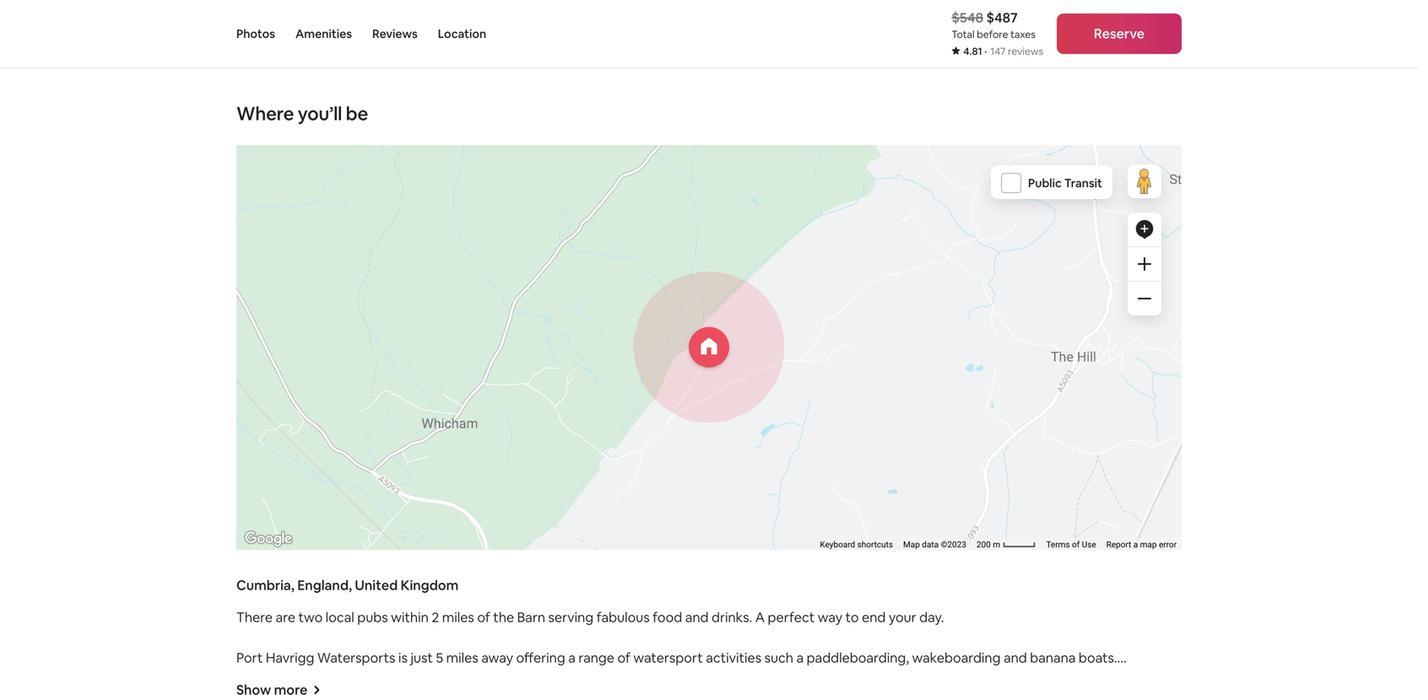 Task type: locate. For each thing, give the bounding box(es) containing it.
a right such
[[797, 650, 804, 667]]

reviews button
[[372, 0, 418, 68]]

report a map error
[[1107, 540, 1177, 550]]

end
[[862, 609, 886, 626]]

such
[[765, 650, 794, 667]]

and
[[685, 609, 709, 626], [1004, 650, 1027, 667]]

m
[[993, 540, 1001, 550]]

a left the map
[[1134, 540, 1138, 550]]

map data ©2023
[[904, 540, 967, 550]]

error
[[1159, 540, 1177, 550]]

of right range
[[618, 650, 631, 667]]

1 vertical spatial miles
[[446, 650, 479, 667]]

watersports
[[317, 650, 396, 667]]

1 horizontal spatial and
[[1004, 650, 1027, 667]]

miles
[[442, 609, 474, 626], [446, 650, 479, 667]]

0 vertical spatial of
[[1072, 540, 1080, 550]]

1 horizontal spatial a
[[797, 650, 804, 667]]

pubs
[[357, 609, 388, 626]]

1 horizontal spatial of
[[618, 650, 631, 667]]

terms of use link
[[1047, 540, 1096, 550]]

perfect
[[768, 609, 815, 626]]

location
[[438, 26, 487, 41]]

day.
[[920, 609, 944, 626]]

$548 $487 total before taxes
[[952, 9, 1036, 41]]

0 horizontal spatial a
[[568, 650, 576, 667]]

port
[[236, 650, 263, 667]]

port havrigg watersports is just 5 miles away offering a range of watersport activities such a paddleboarding, wakeboarding and banana boats.
[[236, 650, 1118, 667]]

be
[[346, 102, 368, 126]]

havrigg
[[266, 650, 314, 667]]

food
[[653, 609, 682, 626]]

of left use
[[1072, 540, 1080, 550]]

paddleboarding,
[[807, 650, 909, 667]]

data
[[922, 540, 939, 550]]

reviews
[[1008, 45, 1044, 58]]

total
[[952, 28, 975, 41]]

4.81 · 147 reviews
[[964, 45, 1044, 58]]

zoom in image
[[1138, 257, 1152, 271]]

a
[[1134, 540, 1138, 550], [568, 650, 576, 667], [797, 650, 804, 667]]

and left banana
[[1004, 650, 1027, 667]]

terms
[[1047, 540, 1070, 550]]

map
[[904, 540, 920, 550]]

miles right the 5
[[446, 650, 479, 667]]

two
[[298, 609, 323, 626]]

away
[[481, 650, 513, 667]]

of left the
[[477, 609, 490, 626]]

fabulous
[[597, 609, 650, 626]]

way
[[818, 609, 843, 626]]

local
[[326, 609, 354, 626]]

0 horizontal spatial of
[[477, 609, 490, 626]]

·
[[985, 45, 987, 58]]

147
[[991, 45, 1006, 58]]

report a map error link
[[1107, 540, 1177, 550]]

keyboard shortcuts
[[820, 540, 893, 550]]

5
[[436, 650, 443, 667]]

2 horizontal spatial of
[[1072, 540, 1080, 550]]

miles right 2
[[442, 609, 474, 626]]

report
[[1107, 540, 1132, 550]]

use
[[1082, 540, 1096, 550]]

2
[[432, 609, 439, 626]]

1 vertical spatial and
[[1004, 650, 1027, 667]]

of
[[1072, 540, 1080, 550], [477, 609, 490, 626], [618, 650, 631, 667]]

your stay location, map pin image
[[689, 327, 730, 368]]

0 vertical spatial miles
[[442, 609, 474, 626]]

england,
[[297, 577, 352, 594]]

drinks.
[[712, 609, 752, 626]]

2 vertical spatial of
[[618, 650, 631, 667]]

a left range
[[568, 650, 576, 667]]

watersport
[[634, 650, 703, 667]]

google image
[[241, 528, 296, 550]]

amenities
[[296, 26, 352, 41]]

there are two local pubs within 2 miles of the barn serving fabulous food and drinks. a perfect way to end your day.
[[236, 609, 944, 626]]

0 horizontal spatial and
[[685, 609, 709, 626]]

is
[[398, 650, 408, 667]]

reviews
[[372, 26, 418, 41]]

and right food
[[685, 609, 709, 626]]



Task type: vqa. For each thing, say whether or not it's contained in the screenshot.
REVIEWS button
yes



Task type: describe. For each thing, give the bounding box(es) containing it.
1 vertical spatial of
[[477, 609, 490, 626]]

2 horizontal spatial a
[[1134, 540, 1138, 550]]

range
[[579, 650, 615, 667]]

are
[[276, 609, 296, 626]]

you'll
[[298, 102, 342, 126]]

to
[[846, 609, 859, 626]]

united
[[355, 577, 398, 594]]

200 m
[[977, 540, 1003, 550]]

terms of use
[[1047, 540, 1096, 550]]

offering
[[516, 650, 565, 667]]

before
[[977, 28, 1009, 41]]

banana
[[1030, 650, 1076, 667]]

the
[[493, 609, 514, 626]]

shortcuts
[[858, 540, 893, 550]]

location button
[[438, 0, 487, 68]]

200
[[977, 540, 991, 550]]

kingdom
[[401, 577, 459, 594]]

photos button
[[236, 0, 275, 68]]

public
[[1028, 176, 1062, 191]]

within
[[391, 609, 429, 626]]

public transit
[[1028, 176, 1103, 191]]

just
[[411, 650, 433, 667]]

serving
[[548, 609, 594, 626]]

a
[[755, 609, 765, 626]]

200 m button
[[972, 539, 1041, 551]]

amenities button
[[296, 0, 352, 68]]

4.81
[[964, 45, 983, 58]]

0 vertical spatial and
[[685, 609, 709, 626]]

map
[[1140, 540, 1157, 550]]

google map
showing 0 points of interest. region
[[111, 86, 1192, 696]]

keyboard shortcuts button
[[820, 539, 893, 551]]

where you'll be
[[236, 102, 368, 126]]

transit
[[1065, 176, 1103, 191]]

zoom out image
[[1138, 292, 1152, 306]]

activities
[[706, 650, 762, 667]]

taxes
[[1011, 28, 1036, 41]]

$487
[[987, 9, 1018, 26]]

cumbria, england, united kingdom
[[236, 577, 459, 594]]

drag pegman onto the map to open street view image
[[1128, 165, 1162, 198]]

reserve
[[1094, 25, 1145, 42]]

photos
[[236, 26, 275, 41]]

cumbria,
[[236, 577, 295, 594]]

$548
[[952, 9, 984, 26]]

add a place to the map image
[[1135, 219, 1155, 240]]

keyboard
[[820, 540, 855, 550]]

where
[[236, 102, 294, 126]]

there
[[236, 609, 273, 626]]

wakeboarding
[[912, 650, 1001, 667]]

your
[[889, 609, 917, 626]]

boats.
[[1079, 650, 1118, 667]]

barn
[[517, 609, 545, 626]]

©2023
[[941, 540, 967, 550]]

reserve button
[[1057, 14, 1182, 54]]



